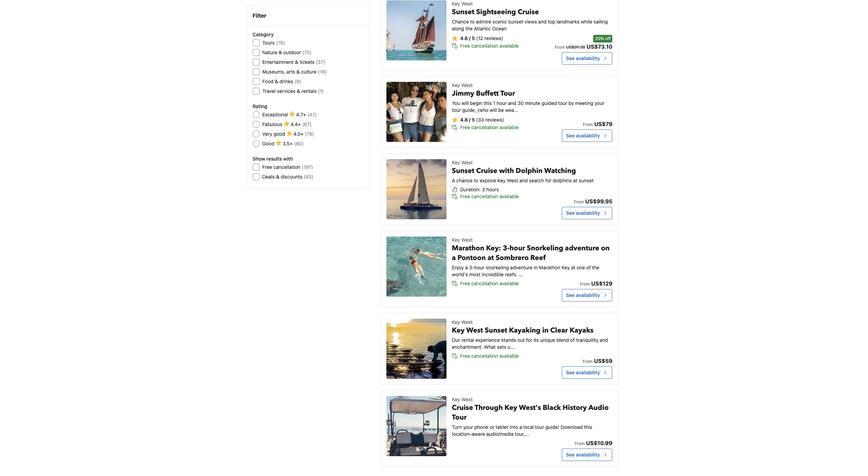 Task type: vqa. For each thing, say whether or not it's contained in the screenshot.


Task type: describe. For each thing, give the bounding box(es) containing it.
museums,
[[262, 69, 285, 75]]

20% off from us$91.38 us$73.10
[[555, 36, 613, 50]]

jimmy
[[452, 89, 474, 98]]

available for with
[[500, 193, 519, 199]]

ocean
[[492, 25, 507, 31]]

download
[[561, 424, 583, 430]]

cancellation down 4.8 / 5 (33 reviews)
[[472, 124, 498, 130]]

1 horizontal spatial 3-
[[503, 243, 510, 253]]

5 for sunset
[[472, 35, 475, 41]]

reef
[[531, 253, 546, 262]]

this inside key west cruise through key west's black history audio tour turn your phone or tablet into a local tour guide! download this location-aware audio/media tour,...
[[584, 424, 592, 430]]

its
[[534, 337, 539, 343]]

free cancellation available for sightseeing
[[460, 43, 519, 49]]

from inside '20% off from us$91.38 us$73.10'
[[555, 44, 565, 50]]

us$91.38
[[566, 44, 586, 50]]

explore
[[480, 177, 496, 183]]

category
[[253, 31, 274, 37]]

& for outdoor
[[279, 49, 282, 55]]

u...
[[508, 344, 515, 350]]

0 horizontal spatial 3-
[[469, 265, 475, 270]]

3.5+
[[283, 141, 293, 146]]

available for cruise
[[500, 43, 519, 49]]

pontoon
[[458, 253, 486, 262]]

cancellation down incredible
[[472, 280, 498, 286]]

dolphins
[[553, 177, 572, 183]]

rental
[[462, 337, 474, 343]]

2 horizontal spatial tour
[[558, 100, 567, 106]]

duration: 3 hours
[[460, 186, 499, 192]]

...
[[519, 271, 523, 277]]

from for sunset cruise with dolphin watching
[[574, 199, 584, 204]]

hours
[[486, 186, 499, 192]]

west for sightseeing
[[462, 1, 473, 6]]

experience
[[476, 337, 500, 343]]

stands
[[501, 337, 516, 343]]

1 horizontal spatial marathon
[[539, 265, 561, 270]]

or
[[490, 424, 494, 430]]

sunset inside key west sunset cruise with dolphin watching a chance to explore key west and search for dolphins at sunset
[[579, 177, 594, 183]]

sunset sightseeing cruise image
[[386, 0, 447, 60]]

key west key west sunset kayaking in clear kayaks our rental experience stands out for its unique blend of tranquility and enchantment. what sets u...
[[452, 319, 608, 350]]

filter
[[253, 12, 267, 19]]

while
[[581, 19, 593, 24]]

from us$99.95
[[574, 198, 613, 204]]

us$129
[[592, 280, 613, 287]]

cancellation down what
[[472, 353, 498, 359]]

cancellation up 'deals & discounts (83)'
[[274, 164, 300, 170]]

& for tickets
[[295, 59, 298, 65]]

free cancellation (197)
[[262, 164, 313, 170]]

tour,...
[[515, 431, 529, 437]]

entertainment & tickets (37)
[[262, 59, 325, 65]]

tour inside key west jimmy buffett tour you will begin this 1 hour and 30 minute guided tour by meeting your tour guide, (who will be wea...
[[501, 89, 515, 98]]

landmarks
[[557, 19, 580, 24]]

from for key west sunset kayaking in clear kayaks
[[583, 359, 593, 364]]

see for out
[[566, 370, 575, 375]]

1 vertical spatial at
[[488, 253, 494, 262]]

0 horizontal spatial a
[[452, 253, 456, 262]]

history
[[563, 403, 587, 412]]

free cancellation available for buffett
[[460, 124, 519, 130]]

see availability for sunset sightseeing cruise
[[566, 55, 600, 61]]

travel
[[262, 88, 276, 94]]

key west sunset cruise with dolphin watching a chance to explore key west and search for dolphins at sunset
[[452, 159, 594, 183]]

be
[[498, 107, 504, 113]]

3.5+ (80)
[[283, 141, 304, 146]]

into
[[510, 424, 518, 430]]

(47)
[[308, 112, 317, 117]]

services
[[277, 88, 296, 94]]

free down the duration:
[[460, 193, 470, 199]]

west for through
[[462, 396, 473, 402]]

free cancellation available for cruise
[[460, 193, 519, 199]]

sunset for sunset sightseeing cruise
[[452, 7, 475, 16]]

sets
[[497, 344, 507, 350]]

to inside key west sunset cruise with dolphin watching a chance to explore key west and search for dolphins at sunset
[[474, 177, 479, 183]]

& for drinks
[[275, 78, 278, 84]]

cancellation down 3
[[472, 193, 498, 199]]

food
[[262, 78, 274, 84]]

& down (9) on the left of page
[[297, 88, 300, 94]]

and inside key west sunset cruise with dolphin watching a chance to explore key west and search for dolphins at sunset
[[520, 177, 528, 183]]

snorkeling
[[486, 265, 509, 270]]

in inside "key west marathon key: 3-hour snorkeling adventure on a pontoon at sombrero reef enjoy a 3-hour snorkeling adventure in marathon key at one of the world's most incredible reefs. ..."
[[534, 265, 538, 270]]

sunset for sunset cruise with dolphin watching
[[452, 166, 475, 175]]

(who
[[478, 107, 489, 113]]

0 vertical spatial with
[[283, 156, 293, 162]]

chance
[[452, 19, 469, 24]]

wea...
[[505, 107, 518, 113]]

deals & discounts (83)
[[262, 174, 314, 180]]

(76) for tours (76)
[[276, 40, 285, 46]]

(83)
[[304, 174, 314, 180]]

key west marathon key: 3-hour snorkeling adventure on a pontoon at sombrero reef enjoy a 3-hour snorkeling adventure in marathon key at one of the world's most incredible reefs. ...
[[452, 237, 610, 277]]

tour inside key west cruise through key west's black history audio tour turn your phone or tablet into a local tour guide! download this location-aware audio/media tour,...
[[535, 424, 544, 430]]

location-
[[452, 431, 472, 437]]

and inside key west jimmy buffett tour you will begin this 1 hour and 30 minute guided tour by meeting your tour guide, (who will be wea...
[[508, 100, 517, 106]]

west for key:
[[462, 237, 473, 243]]

5 available from the top
[[500, 353, 519, 359]]

in inside key west key west sunset kayaking in clear kayaks our rental experience stands out for its unique blend of tranquility and enchantment. what sets u...
[[542, 326, 549, 335]]

1 horizontal spatial will
[[490, 107, 497, 113]]

key west sunset kayaking in clear kayaks image
[[386, 319, 447, 379]]

key west jimmy buffett tour you will begin this 1 hour and 30 minute guided tour by meeting your tour guide, (who will be wea...
[[452, 82, 605, 113]]

us$10.99
[[586, 440, 613, 446]]

(76) for 4.0+ (76)
[[305, 131, 314, 137]]

6 see availability from the top
[[566, 452, 600, 458]]

availability for sunset sightseeing cruise
[[576, 55, 600, 61]]

sunset inside key west key west sunset kayaking in clear kayaks our rental experience stands out for its unique blend of tranquility and enchantment. what sets u...
[[485, 326, 508, 335]]

key west cruise through key west's black history audio tour turn your phone or tablet into a local tour guide! download this location-aware audio/media tour,...
[[452, 396, 609, 437]]

search
[[529, 177, 544, 183]]

kayaking
[[509, 326, 541, 335]]

1 horizontal spatial adventure
[[565, 243, 600, 253]]

5 for jimmy
[[472, 117, 475, 123]]

a
[[452, 177, 455, 183]]

food & drinks (9)
[[262, 78, 301, 84]]

aware
[[472, 431, 485, 437]]

duration:
[[460, 186, 481, 192]]

us$73.10
[[587, 43, 613, 50]]

turn
[[452, 424, 462, 430]]

and inside the key west sunset sightseeing cruise chance to admire scenic sunset views and top landmarks while sailing along the atlantic ocean
[[538, 19, 547, 24]]

key inside key west jimmy buffett tour you will begin this 1 hour and 30 minute guided tour by meeting your tour guide, (who will be wea...
[[452, 82, 460, 88]]

enchantment.
[[452, 344, 483, 350]]

cancellation down 4.8 / 5 (12 reviews)
[[472, 43, 498, 49]]

for inside key west sunset cruise with dolphin watching a chance to explore key west and search for dolphins at sunset
[[546, 177, 552, 183]]

(197)
[[302, 164, 313, 170]]

1 vertical spatial hour
[[510, 243, 525, 253]]

out
[[518, 337, 525, 343]]

reviews) for buffett
[[486, 117, 504, 123]]

key:
[[486, 243, 501, 253]]

exceptional
[[262, 112, 288, 117]]

deals
[[262, 174, 275, 180]]

by
[[569, 100, 574, 106]]

incredible
[[482, 271, 504, 277]]

reviews) for sightseeing
[[485, 35, 503, 41]]

1
[[493, 100, 496, 106]]

(12
[[476, 35, 483, 41]]

sunset cruise with dolphin watching image
[[386, 159, 447, 219]]

from for marathon key: 3-hour snorkeling adventure on a pontoon at sombrero reef
[[580, 281, 590, 287]]

4.0+
[[293, 131, 304, 137]]

what
[[484, 344, 496, 350]]

availability for marathon key: 3-hour snorkeling adventure on a pontoon at sombrero reef
[[576, 292, 600, 298]]

admire
[[476, 19, 491, 24]]

with inside key west sunset cruise with dolphin watching a chance to explore key west and search for dolphins at sunset
[[499, 166, 514, 175]]

tour inside key west cruise through key west's black history audio tour turn your phone or tablet into a local tour guide! download this location-aware audio/media tour,...
[[452, 413, 467, 422]]

from us$79
[[583, 121, 613, 127]]

3
[[482, 186, 485, 192]]



Task type: locate. For each thing, give the bounding box(es) containing it.
availability
[[576, 55, 600, 61], [576, 133, 600, 138], [576, 210, 600, 216], [576, 292, 600, 298], [576, 370, 600, 375], [576, 452, 600, 458]]

0 vertical spatial reviews)
[[485, 35, 503, 41]]

/
[[469, 35, 471, 41], [469, 117, 471, 123]]

0 vertical spatial at
[[573, 177, 578, 183]]

0 vertical spatial tour
[[558, 100, 567, 106]]

3 free cancellation available from the top
[[460, 193, 519, 199]]

1 availability from the top
[[576, 55, 600, 61]]

free cancellation available down 4.8 / 5 (33 reviews)
[[460, 124, 519, 130]]

tour down you
[[452, 107, 461, 113]]

see availability down from us$59
[[566, 370, 600, 375]]

5 availability from the top
[[576, 370, 600, 375]]

along
[[452, 25, 464, 31]]

4.8 / 5 (12 reviews)
[[460, 35, 503, 41]]

0 vertical spatial 3-
[[503, 243, 510, 253]]

availability down from us$10.99
[[576, 452, 600, 458]]

from inside from us$129
[[580, 281, 590, 287]]

availability down from us$79
[[576, 133, 600, 138]]

free cancellation available down hours
[[460, 193, 519, 199]]

guide!
[[546, 424, 560, 430]]

0 horizontal spatial sunset
[[508, 19, 523, 24]]

to up duration: 3 hours
[[474, 177, 479, 183]]

1 vertical spatial /
[[469, 117, 471, 123]]

0 horizontal spatial (76)
[[276, 40, 285, 46]]

results
[[267, 156, 282, 162]]

hour up most
[[475, 265, 485, 270]]

in up the unique
[[542, 326, 549, 335]]

0 horizontal spatial will
[[462, 100, 469, 106]]

free down the enchantment.
[[460, 353, 470, 359]]

0 vertical spatial /
[[469, 35, 471, 41]]

tranquility
[[576, 337, 599, 343]]

us$99.95
[[586, 198, 613, 204]]

5 see availability from the top
[[566, 370, 600, 375]]

your right the meeting
[[595, 100, 605, 106]]

availability down from us$59
[[576, 370, 600, 375]]

sunset
[[452, 7, 475, 16], [452, 166, 475, 175], [485, 326, 508, 335]]

0 horizontal spatial for
[[526, 337, 532, 343]]

2 vertical spatial tour
[[535, 424, 544, 430]]

buffett
[[476, 89, 499, 98]]

good
[[274, 131, 285, 137]]

1 vertical spatial a
[[465, 265, 468, 270]]

0 vertical spatial a
[[452, 253, 456, 262]]

hour up the be
[[497, 100, 507, 106]]

see availability down us$91.38
[[566, 55, 600, 61]]

& right deals
[[276, 174, 280, 180]]

minute
[[525, 100, 540, 106]]

0 vertical spatial hour
[[497, 100, 507, 106]]

hour up sombrero
[[510, 243, 525, 253]]

free down 4.8 / 5 (12 reviews)
[[460, 43, 470, 49]]

reviews)
[[485, 35, 503, 41], [486, 117, 504, 123]]

see availability for sunset cruise with dolphin watching
[[566, 210, 600, 216]]

1 horizontal spatial a
[[465, 265, 468, 270]]

tour up turn
[[452, 413, 467, 422]]

sunset inside the key west sunset sightseeing cruise chance to admire scenic sunset views and top landmarks while sailing along the atlantic ocean
[[508, 19, 523, 24]]

guide,
[[462, 107, 476, 113]]

0 horizontal spatial of
[[571, 337, 575, 343]]

tour up wea...
[[501, 89, 515, 98]]

0 vertical spatial 5
[[472, 35, 475, 41]]

0 vertical spatial marathon
[[452, 243, 485, 253]]

sunset up "chance"
[[452, 7, 475, 16]]

1 horizontal spatial tour
[[501, 89, 515, 98]]

to left admire
[[470, 19, 475, 24]]

the inside "key west marathon key: 3-hour snorkeling adventure on a pontoon at sombrero reef enjoy a 3-hour snorkeling adventure in marathon key at one of the world's most incredible reefs. ..."
[[592, 265, 600, 270]]

2 available from the top
[[500, 124, 519, 130]]

/ left (12 at the right of page
[[469, 35, 471, 41]]

available down the ocean
[[500, 43, 519, 49]]

museums, arts & culture (19)
[[262, 69, 327, 75]]

1 free cancellation available from the top
[[460, 43, 519, 49]]

availability for sunset cruise with dolphin watching
[[576, 210, 600, 216]]

black
[[543, 403, 561, 412]]

1 vertical spatial your
[[463, 424, 473, 430]]

from left us$91.38
[[555, 44, 565, 50]]

your inside key west jimmy buffett tour you will begin this 1 hour and 30 minute guided tour by meeting your tour guide, (who will be wea...
[[595, 100, 605, 106]]

1 vertical spatial reviews)
[[486, 117, 504, 123]]

0 vertical spatial for
[[546, 177, 552, 183]]

free cancellation available down 4.8 / 5 (12 reviews)
[[460, 43, 519, 49]]

1 vertical spatial adventure
[[510, 265, 533, 270]]

off
[[606, 36, 611, 41]]

for left its
[[526, 337, 532, 343]]

2 free cancellation available from the top
[[460, 124, 519, 130]]

this inside key west jimmy buffett tour you will begin this 1 hour and 30 minute guided tour by meeting your tour guide, (who will be wea...
[[484, 100, 492, 106]]

jimmy buffett tour image
[[386, 82, 447, 142]]

0 vertical spatial the
[[466, 25, 473, 31]]

with
[[283, 156, 293, 162], [499, 166, 514, 175]]

&
[[279, 49, 282, 55], [295, 59, 298, 65], [297, 69, 300, 75], [275, 78, 278, 84], [297, 88, 300, 94], [276, 174, 280, 180]]

sunset inside the key west sunset sightseeing cruise chance to admire scenic sunset views and top landmarks while sailing along the atlantic ocean
[[452, 7, 475, 16]]

see for reef
[[566, 292, 575, 298]]

3 available from the top
[[500, 193, 519, 199]]

tour left by
[[558, 100, 567, 106]]

a inside key west cruise through key west's black history audio tour turn your phone or tablet into a local tour guide! download this location-aware audio/media tour,...
[[520, 424, 522, 430]]

in down reef
[[534, 265, 538, 270]]

west inside the key west sunset sightseeing cruise chance to admire scenic sunset views and top landmarks while sailing along the atlantic ocean
[[462, 1, 473, 6]]

adventure up one
[[565, 243, 600, 253]]

4 free cancellation available from the top
[[460, 280, 519, 286]]

2 4.8 from the top
[[460, 117, 468, 123]]

1 horizontal spatial hour
[[497, 100, 507, 106]]

at left one
[[571, 265, 576, 270]]

0 vertical spatial will
[[462, 100, 469, 106]]

1 vertical spatial sunset
[[452, 166, 475, 175]]

guided
[[542, 100, 557, 106]]

2 horizontal spatial hour
[[510, 243, 525, 253]]

4.8 down the guide,
[[460, 117, 468, 123]]

1 available from the top
[[500, 43, 519, 49]]

west for west
[[462, 319, 473, 325]]

0 vertical spatial your
[[595, 100, 605, 106]]

1 vertical spatial 5
[[472, 117, 475, 123]]

1 vertical spatial sunset
[[579, 177, 594, 183]]

tour right local
[[535, 424, 544, 430]]

available down key west sunset cruise with dolphin watching a chance to explore key west and search for dolphins at sunset
[[500, 193, 519, 199]]

see for and
[[566, 210, 575, 216]]

availability for key west sunset kayaking in clear kayaks
[[576, 370, 600, 375]]

3 see availability from the top
[[566, 210, 600, 216]]

from left us$99.95
[[574, 199, 584, 204]]

0 vertical spatial to
[[470, 19, 475, 24]]

with up free cancellation (197)
[[283, 156, 293, 162]]

cruise
[[518, 7, 539, 16], [476, 166, 498, 175], [452, 403, 473, 412]]

phone
[[475, 424, 489, 430]]

dolphin
[[516, 166, 543, 175]]

see availability down from us$10.99
[[566, 452, 600, 458]]

this left 1
[[484, 100, 492, 106]]

sunset up chance
[[452, 166, 475, 175]]

key west sunset sightseeing cruise chance to admire scenic sunset views and top landmarks while sailing along the atlantic ocean
[[452, 1, 608, 31]]

a up enjoy
[[452, 253, 456, 262]]

begin
[[470, 100, 483, 106]]

from left us$59
[[583, 359, 593, 364]]

3- up sombrero
[[503, 243, 510, 253]]

1 horizontal spatial sunset
[[579, 177, 594, 183]]

this
[[484, 100, 492, 106], [584, 424, 592, 430]]

this right download
[[584, 424, 592, 430]]

from
[[555, 44, 565, 50], [583, 122, 593, 127], [574, 199, 584, 204], [580, 281, 590, 287], [583, 359, 593, 364], [575, 441, 585, 446]]

4.8 / 5 (33 reviews)
[[460, 117, 504, 123]]

adventure up ...
[[510, 265, 533, 270]]

rating
[[253, 103, 267, 109]]

0 vertical spatial sunset
[[452, 7, 475, 16]]

a right enjoy
[[465, 265, 468, 270]]

1 horizontal spatial cruise
[[476, 166, 498, 175]]

a right into at the right of page
[[520, 424, 522, 430]]

hour inside key west jimmy buffett tour you will begin this 1 hour and 30 minute guided tour by meeting your tour guide, (who will be wea...
[[497, 100, 507, 106]]

5 free cancellation available from the top
[[460, 353, 519, 359]]

marathon key: 3-hour snorkeling adventure on a pontoon at sombrero reef image
[[386, 237, 447, 297]]

1 horizontal spatial with
[[499, 166, 514, 175]]

30
[[518, 100, 524, 106]]

1 vertical spatial the
[[592, 265, 600, 270]]

(80)
[[294, 141, 304, 146]]

1 vertical spatial (76)
[[305, 131, 314, 137]]

a
[[452, 253, 456, 262], [465, 265, 468, 270], [520, 424, 522, 430]]

views
[[525, 19, 537, 24]]

availability for jimmy buffett tour
[[576, 133, 600, 138]]

1 horizontal spatial your
[[595, 100, 605, 106]]

2 vertical spatial cruise
[[452, 403, 473, 412]]

hour
[[497, 100, 507, 106], [510, 243, 525, 253], [475, 265, 485, 270]]

nature & outdoor (70)
[[262, 49, 312, 55]]

tablet
[[496, 424, 509, 430]]

4.8 for jimmy
[[460, 117, 468, 123]]

one
[[577, 265, 585, 270]]

5 see from the top
[[566, 370, 575, 375]]

3- up most
[[469, 265, 475, 270]]

top
[[548, 19, 555, 24]]

very
[[262, 131, 272, 137]]

1 horizontal spatial tour
[[535, 424, 544, 430]]

culture
[[301, 69, 317, 75]]

1 vertical spatial this
[[584, 424, 592, 430]]

available down u...
[[500, 353, 519, 359]]

world's
[[452, 271, 468, 277]]

available for tour
[[500, 124, 519, 130]]

4.7+ (47)
[[296, 112, 317, 117]]

west inside "key west marathon key: 3-hour snorkeling adventure on a pontoon at sombrero reef enjoy a 3-hour snorkeling adventure in marathon key at one of the world's most incredible reefs. ..."
[[462, 237, 473, 243]]

1 horizontal spatial for
[[546, 177, 552, 183]]

0 vertical spatial adventure
[[565, 243, 600, 253]]

4 availability from the top
[[576, 292, 600, 298]]

4 available from the top
[[500, 280, 519, 286]]

west
[[462, 1, 473, 6], [462, 82, 473, 88], [462, 159, 473, 165], [507, 177, 518, 183], [462, 237, 473, 243], [462, 319, 473, 325], [466, 326, 483, 335], [462, 396, 473, 402]]

available down reefs.
[[500, 280, 519, 286]]

/ down the guide,
[[469, 117, 471, 123]]

and right tranquility
[[600, 337, 608, 343]]

cruise inside key west cruise through key west's black history audio tour turn your phone or tablet into a local tour guide! download this location-aware audio/media tour,...
[[452, 403, 473, 412]]

from left us$79
[[583, 122, 593, 127]]

0 vertical spatial (76)
[[276, 40, 285, 46]]

from inside from us$79
[[583, 122, 593, 127]]

sunset up from us$99.95
[[579, 177, 594, 183]]

/ for sunset
[[469, 35, 471, 41]]

for right the search
[[546, 177, 552, 183]]

/ for jimmy
[[469, 117, 471, 123]]

and up wea...
[[508, 100, 517, 106]]

1 horizontal spatial in
[[542, 326, 549, 335]]

nature
[[262, 49, 277, 55]]

from left us$129
[[580, 281, 590, 287]]

& right food on the left of the page
[[275, 78, 278, 84]]

reviews) down the ocean
[[485, 35, 503, 41]]

2 horizontal spatial a
[[520, 424, 522, 430]]

kayaks
[[570, 326, 594, 335]]

see availability for jimmy buffett tour
[[566, 133, 600, 138]]

2 vertical spatial at
[[571, 265, 576, 270]]

4.0+ (76)
[[293, 131, 314, 137]]

1 vertical spatial marathon
[[539, 265, 561, 270]]

the
[[466, 25, 473, 31], [592, 265, 600, 270]]

for inside key west key west sunset kayaking in clear kayaks our rental experience stands out for its unique blend of tranquility and enchantment. what sets u...
[[526, 337, 532, 343]]

& for discounts
[[276, 174, 280, 180]]

1 vertical spatial cruise
[[476, 166, 498, 175]]

cruise inside key west sunset cruise with dolphin watching a chance to explore key west and search for dolphins at sunset
[[476, 166, 498, 175]]

0 horizontal spatial the
[[466, 25, 473, 31]]

availability down from us$129
[[576, 292, 600, 298]]

6 see from the top
[[566, 452, 575, 458]]

0 horizontal spatial cruise
[[452, 403, 473, 412]]

available
[[500, 43, 519, 49], [500, 124, 519, 130], [500, 193, 519, 199], [500, 280, 519, 286], [500, 353, 519, 359]]

see availability for marathon key: 3-hour snorkeling adventure on a pontoon at sombrero reef
[[566, 292, 600, 298]]

4 see availability from the top
[[566, 292, 600, 298]]

1 vertical spatial tour
[[452, 107, 461, 113]]

see for minute
[[566, 133, 575, 138]]

1 / from the top
[[469, 35, 471, 41]]

& up entertainment
[[279, 49, 282, 55]]

1 vertical spatial with
[[499, 166, 514, 175]]

0 vertical spatial this
[[484, 100, 492, 106]]

2 vertical spatial a
[[520, 424, 522, 430]]

3 availability from the top
[[576, 210, 600, 216]]

1 horizontal spatial of
[[587, 265, 591, 270]]

1 vertical spatial to
[[474, 177, 479, 183]]

sunset left views
[[508, 19, 523, 24]]

cruise up views
[[518, 7, 539, 16]]

1 horizontal spatial this
[[584, 424, 592, 430]]

from inside from us$10.99
[[575, 441, 585, 446]]

see availability for key west sunset kayaking in clear kayaks
[[566, 370, 600, 375]]

of inside "key west marathon key: 3-hour snorkeling adventure on a pontoon at sombrero reef enjoy a 3-hour snorkeling adventure in marathon key at one of the world's most incredible reefs. ..."
[[587, 265, 591, 270]]

sailing
[[594, 19, 608, 24]]

free cancellation available
[[460, 43, 519, 49], [460, 124, 519, 130], [460, 193, 519, 199], [460, 280, 519, 286], [460, 353, 519, 359]]

(76) down (67)
[[305, 131, 314, 137]]

from inside from us$99.95
[[574, 199, 584, 204]]

entertainment
[[262, 59, 294, 65]]

0 horizontal spatial in
[[534, 265, 538, 270]]

2 vertical spatial sunset
[[485, 326, 508, 335]]

(76) up nature & outdoor (70)
[[276, 40, 285, 46]]

5 left (33
[[472, 117, 475, 123]]

2 5 from the top
[[472, 117, 475, 123]]

0 vertical spatial 4.8
[[460, 35, 468, 41]]

1 vertical spatial will
[[490, 107, 497, 113]]

2 availability from the top
[[576, 133, 600, 138]]

1 vertical spatial 4.8
[[460, 117, 468, 123]]

4.4+
[[291, 121, 301, 127]]

west inside key west jimmy buffett tour you will begin this 1 hour and 30 minute guided tour by meeting your tour guide, (who will be wea...
[[462, 82, 473, 88]]

0 horizontal spatial with
[[283, 156, 293, 162]]

0 horizontal spatial this
[[484, 100, 492, 106]]

west for cruise
[[462, 159, 473, 165]]

discounts
[[281, 174, 303, 180]]

4 see from the top
[[566, 292, 575, 298]]

tour
[[558, 100, 567, 106], [452, 107, 461, 113], [535, 424, 544, 430]]

the right 'along'
[[466, 25, 473, 31]]

at inside key west sunset cruise with dolphin watching a chance to explore key west and search for dolphins at sunset
[[573, 177, 578, 183]]

0 horizontal spatial your
[[463, 424, 473, 430]]

4.8 down 'along'
[[460, 35, 468, 41]]

0 horizontal spatial marathon
[[452, 243, 485, 253]]

and
[[538, 19, 547, 24], [508, 100, 517, 106], [520, 177, 528, 183], [600, 337, 608, 343]]

2 horizontal spatial cruise
[[518, 7, 539, 16]]

at down key:
[[488, 253, 494, 262]]

1 vertical spatial for
[[526, 337, 532, 343]]

(70)
[[302, 49, 312, 55]]

cruise inside the key west sunset sightseeing cruise chance to admire scenic sunset views and top landmarks while sailing along the atlantic ocean
[[518, 7, 539, 16]]

2 vertical spatial hour
[[475, 265, 485, 270]]

your inside key west cruise through key west's black history audio tour turn your phone or tablet into a local tour guide! download this location-aware audio/media tour,...
[[463, 424, 473, 430]]

will up the guide,
[[462, 100, 469, 106]]

6 availability from the top
[[576, 452, 600, 458]]

and inside key west key west sunset kayaking in clear kayaks our rental experience stands out for its unique blend of tranquility and enchantment. what sets u...
[[600, 337, 608, 343]]

& up museums, arts & culture (19)
[[295, 59, 298, 65]]

free up deals
[[262, 164, 272, 170]]

travel services & rentals (1)
[[262, 88, 324, 94]]

your
[[595, 100, 605, 106], [463, 424, 473, 430]]

0 vertical spatial sunset
[[508, 19, 523, 24]]

2 see availability from the top
[[566, 133, 600, 138]]

0 vertical spatial of
[[587, 265, 591, 270]]

(1)
[[318, 88, 324, 94]]

from down download
[[575, 441, 585, 446]]

(67)
[[302, 121, 312, 127]]

the right one
[[592, 265, 600, 270]]

key inside the key west sunset sightseeing cruise chance to admire scenic sunset views and top landmarks while sailing along the atlantic ocean
[[452, 1, 460, 6]]

at right the 'dolphins'
[[573, 177, 578, 183]]

through
[[475, 403, 503, 412]]

west for buffett
[[462, 82, 473, 88]]

your up location-
[[463, 424, 473, 430]]

sightseeing
[[476, 7, 516, 16]]

free down world's
[[460, 280, 470, 286]]

2 see from the top
[[566, 133, 575, 138]]

atlantic
[[474, 25, 491, 31]]

1 horizontal spatial the
[[592, 265, 600, 270]]

west inside key west cruise through key west's black history audio tour turn your phone or tablet into a local tour guide! download this location-aware audio/media tour,...
[[462, 396, 473, 402]]

good
[[262, 141, 274, 146]]

clear
[[551, 326, 568, 335]]

1 vertical spatial of
[[571, 337, 575, 343]]

1 4.8 from the top
[[460, 35, 468, 41]]

1 vertical spatial in
[[542, 326, 549, 335]]

0 vertical spatial cruise
[[518, 7, 539, 16]]

and left top
[[538, 19, 547, 24]]

reviews) down the be
[[486, 117, 504, 123]]

drinks
[[280, 78, 293, 84]]

3 see from the top
[[566, 210, 575, 216]]

cruise up explore
[[476, 166, 498, 175]]

0 horizontal spatial tour
[[452, 413, 467, 422]]

& right arts
[[297, 69, 300, 75]]

1 horizontal spatial (76)
[[305, 131, 314, 137]]

from for jimmy buffett tour
[[583, 122, 593, 127]]

scenic
[[493, 19, 507, 24]]

of right one
[[587, 265, 591, 270]]

4.4+ (67)
[[291, 121, 312, 127]]

of right blend
[[571, 337, 575, 343]]

0 vertical spatial in
[[534, 265, 538, 270]]

1 see availability from the top
[[566, 55, 600, 61]]

availability down '20% off from us$91.38 us$73.10'
[[576, 55, 600, 61]]

see availability down from us$79
[[566, 133, 600, 138]]

cruise up turn
[[452, 403, 473, 412]]

see availability down from us$99.95
[[566, 210, 600, 216]]

free cancellation available down what
[[460, 353, 519, 359]]

4.8 for sunset
[[460, 35, 468, 41]]

sombrero
[[496, 253, 529, 262]]

2 / from the top
[[469, 117, 471, 123]]

sunset inside key west sunset cruise with dolphin watching a chance to explore key west and search for dolphins at sunset
[[452, 166, 475, 175]]

cruise through key west's black history audio tour image
[[386, 396, 447, 456]]

0 horizontal spatial adventure
[[510, 265, 533, 270]]

show
[[253, 156, 265, 162]]

sunset up experience
[[485, 326, 508, 335]]

free down the guide,
[[460, 124, 470, 130]]

0 horizontal spatial tour
[[452, 107, 461, 113]]

of inside key west key west sunset kayaking in clear kayaks our rental experience stands out for its unique blend of tranquility and enchantment. what sets u...
[[571, 337, 575, 343]]

the inside the key west sunset sightseeing cruise chance to admire scenic sunset views and top landmarks while sailing along the atlantic ocean
[[466, 25, 473, 31]]

1 vertical spatial 3-
[[469, 265, 475, 270]]

1 5 from the top
[[472, 35, 475, 41]]

from inside from us$59
[[583, 359, 593, 364]]

(19)
[[318, 69, 327, 75]]

marathon
[[452, 243, 485, 253], [539, 265, 561, 270]]

availability down from us$99.95
[[576, 210, 600, 216]]

our
[[452, 337, 460, 343]]

5 left (12 at the right of page
[[472, 35, 475, 41]]

0 horizontal spatial hour
[[475, 265, 485, 270]]

to inside the key west sunset sightseeing cruise chance to admire scenic sunset views and top landmarks while sailing along the atlantic ocean
[[470, 19, 475, 24]]

see availability down from us$129
[[566, 292, 600, 298]]

and down dolphin at the top right of page
[[520, 177, 528, 183]]

us$79
[[595, 121, 613, 127]]

1 see from the top
[[566, 55, 575, 61]]

see for landmarks
[[566, 55, 575, 61]]

0 vertical spatial tour
[[501, 89, 515, 98]]

1 vertical spatial tour
[[452, 413, 467, 422]]



